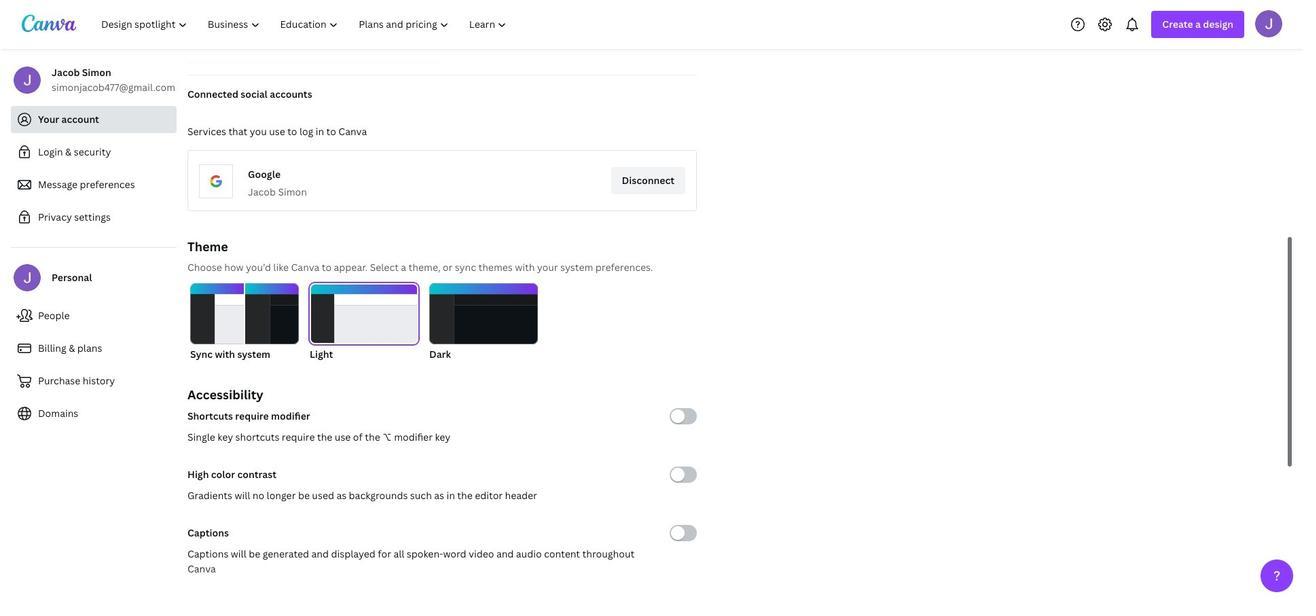 Task type: describe. For each thing, give the bounding box(es) containing it.
top level navigation element
[[92, 11, 519, 38]]

jacob simon image
[[1255, 10, 1283, 37]]



Task type: vqa. For each thing, say whether or not it's contained in the screenshot.
processes
no



Task type: locate. For each thing, give the bounding box(es) containing it.
None button
[[190, 283, 299, 362], [310, 283, 418, 362], [429, 283, 538, 362], [190, 283, 299, 362], [310, 283, 418, 362], [429, 283, 538, 362]]



